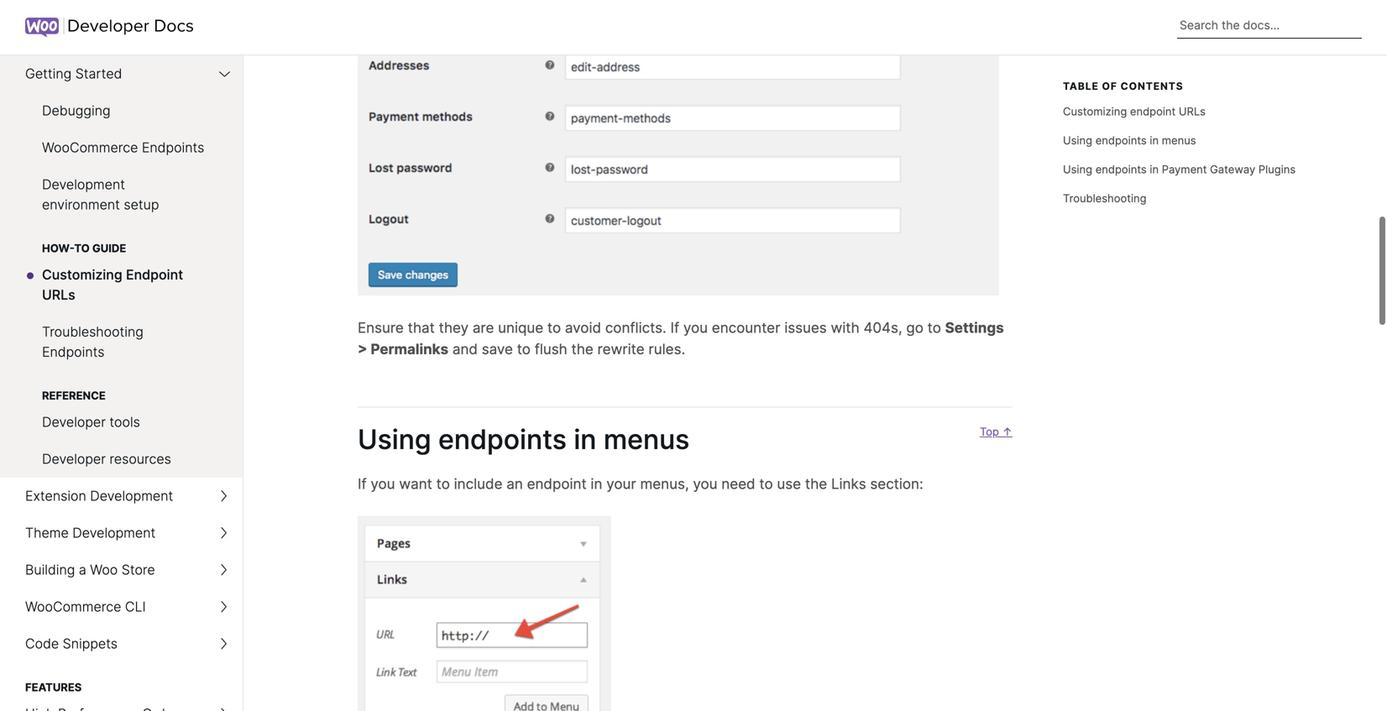 Task type: locate. For each thing, give the bounding box(es) containing it.
tools
[[110, 414, 140, 431]]

cli
[[125, 599, 146, 615]]

you
[[684, 319, 708, 336], [371, 475, 395, 493], [693, 475, 718, 493]]

with
[[831, 319, 860, 336]]

woocommerce endpoints
[[42, 139, 204, 156]]

2 vertical spatial development
[[72, 525, 156, 541]]

urls
[[1179, 105, 1206, 118], [42, 287, 75, 303]]

flush
[[535, 341, 568, 358]]

urls for customizing endpoint urls
[[42, 287, 75, 303]]

unique
[[498, 319, 544, 336]]

0 vertical spatial development
[[42, 176, 125, 193]]

woocommerce inside woocommerce endpoints link
[[42, 139, 138, 156]]

menus up 'if you want to include an endpoint in your menus, you need to use the links section:'
[[604, 423, 690, 456]]

using endpoints in payment gateway plugins link
[[1063, 155, 1307, 184]]

urls inside customizing endpoint urls
[[42, 287, 75, 303]]

0 horizontal spatial if
[[358, 475, 367, 493]]

troubleshooting for troubleshooting endpoints
[[42, 324, 144, 340]]

encounter
[[712, 319, 781, 336]]

in down customizing endpoint urls
[[1150, 134, 1159, 147]]

woocommerce for woocommerce endpoints
[[42, 139, 138, 156]]

1 horizontal spatial the
[[805, 475, 828, 493]]

0 vertical spatial menus
[[1162, 134, 1197, 147]]

menus inside table of contents "element"
[[1162, 134, 1197, 147]]

settings > permalinks
[[358, 319, 1004, 358]]

1 vertical spatial endpoint
[[527, 475, 587, 493]]

0 vertical spatial developer
[[42, 414, 106, 431]]

endpoints for troubleshooting endpoints
[[42, 344, 104, 360]]

the right use
[[805, 475, 828, 493]]

using endpoints in menus link up an
[[329, 423, 690, 456]]

search search field
[[1178, 13, 1363, 39]]

customizing down table
[[1063, 105, 1128, 118]]

1 horizontal spatial troubleshooting
[[1063, 192, 1147, 205]]

1 horizontal spatial if
[[671, 319, 680, 336]]

using for the top using endpoints in menus link
[[1063, 134, 1093, 147]]

urls inside table of contents "element"
[[1179, 105, 1206, 118]]

0 vertical spatial customizing
[[1063, 105, 1128, 118]]

None search field
[[1178, 13, 1363, 39]]

0 vertical spatial urls
[[1179, 105, 1206, 118]]

using down table
[[1063, 134, 1093, 147]]

woocommerce inside woocommerce cli link
[[25, 599, 121, 615]]

1 vertical spatial the
[[805, 475, 828, 493]]

0 horizontal spatial urls
[[42, 287, 75, 303]]

1 horizontal spatial urls
[[1179, 105, 1206, 118]]

1 vertical spatial development
[[90, 488, 173, 504]]

1 vertical spatial customizing
[[42, 267, 122, 283]]

theme development
[[25, 525, 156, 541]]

to
[[548, 319, 561, 336], [928, 319, 942, 336], [517, 341, 531, 358], [437, 475, 450, 493], [760, 475, 773, 493]]

1 vertical spatial using endpoints in menus link
[[329, 423, 690, 456]]

woocommerce cli
[[25, 599, 146, 615]]

using endpoints in menus
[[1063, 134, 1197, 147], [358, 423, 690, 456]]

endpoints for woocommerce endpoints
[[142, 139, 204, 156]]

developer tools link
[[0, 404, 243, 441]]

1 horizontal spatial endpoint
[[1131, 105, 1176, 118]]

menus for the leftmost using endpoints in menus link
[[604, 423, 690, 456]]

developer for developer resources
[[42, 451, 106, 467]]

to
[[74, 242, 90, 255]]

using for using endpoints in payment gateway plugins link
[[1063, 163, 1093, 176]]

links
[[832, 475, 867, 493]]

customizing down "to"
[[42, 267, 122, 283]]

0 vertical spatial using
[[1063, 134, 1093, 147]]

0 vertical spatial if
[[671, 319, 680, 336]]

endpoints for using endpoints in payment gateway plugins link
[[1096, 163, 1147, 176]]

if left want
[[358, 475, 367, 493]]

development for extension
[[90, 488, 173, 504]]

menus up using endpoints in payment gateway plugins
[[1162, 134, 1197, 147]]

code snippets link
[[0, 626, 243, 663]]

endpoints up reference
[[42, 344, 104, 360]]

code
[[25, 636, 59, 652]]

urls down how-
[[42, 287, 75, 303]]

1 horizontal spatial customizing
[[1063, 105, 1128, 118]]

if up rules. at the left
[[671, 319, 680, 336]]

0 vertical spatial endpoints
[[142, 139, 204, 156]]

woocommerce up code snippets
[[25, 599, 121, 615]]

extension
[[25, 488, 86, 504]]

you left want
[[371, 475, 395, 493]]

table
[[1063, 80, 1099, 92]]

1 vertical spatial urls
[[42, 287, 75, 303]]

started
[[75, 66, 122, 82]]

developer down developer tools
[[42, 451, 106, 467]]

the
[[572, 341, 594, 358], [805, 475, 828, 493]]

issues
[[785, 319, 827, 336]]

want
[[399, 475, 433, 493]]

customizing inside customizing endpoint urls
[[42, 267, 122, 283]]

1 vertical spatial endpoints
[[1096, 163, 1147, 176]]

building a woo store
[[25, 562, 155, 578]]

in left payment
[[1150, 163, 1159, 176]]

0 horizontal spatial endpoints
[[42, 344, 104, 360]]

0 horizontal spatial troubleshooting
[[42, 324, 144, 340]]

using endpoints in menus down customizing endpoint urls
[[1063, 134, 1197, 147]]

using endpoints in menus up an
[[358, 423, 690, 456]]

customizing endpoint urls link
[[0, 257, 243, 314]]

endpoint
[[1131, 105, 1176, 118], [527, 475, 587, 493]]

development down resources
[[90, 488, 173, 504]]

using up want
[[358, 423, 431, 456]]

troubleshooting endpoints
[[42, 324, 144, 360]]

0 vertical spatial troubleshooting
[[1063, 192, 1147, 205]]

theme
[[25, 525, 69, 541]]

you left the need
[[693, 475, 718, 493]]

1 vertical spatial endpoints
[[42, 344, 104, 360]]

1 vertical spatial developer
[[42, 451, 106, 467]]

endpoint down contents
[[1131, 105, 1176, 118]]

0 vertical spatial endpoints
[[1096, 134, 1147, 147]]

extension development link
[[0, 478, 243, 515]]

how-
[[42, 242, 74, 255]]

customizing endpoint urls
[[42, 267, 183, 303]]

1 vertical spatial menus
[[604, 423, 690, 456]]

1 horizontal spatial using endpoints in menus link
[[1063, 126, 1307, 155]]

urls down contents
[[1179, 105, 1206, 118]]

1 vertical spatial using
[[1063, 163, 1093, 176]]

that
[[408, 319, 435, 336]]

development environment setup link
[[0, 166, 243, 223]]

guide
[[92, 242, 126, 255]]

go
[[907, 319, 924, 336]]

troubleshooting inside troubleshooting link
[[1063, 192, 1147, 205]]

1 vertical spatial troubleshooting
[[42, 324, 144, 340]]

2 vertical spatial using
[[358, 423, 431, 456]]

troubleshooting down customizing endpoint urls
[[42, 324, 144, 340]]

using down customizing endpoint urls
[[1063, 163, 1093, 176]]

development down extension development link
[[72, 525, 156, 541]]

using endpoints in menus link
[[1063, 126, 1307, 155], [329, 423, 690, 456]]

theme development link
[[0, 515, 243, 552]]

1 vertical spatial woocommerce
[[25, 599, 121, 615]]

development up environment
[[42, 176, 125, 193]]

endpoints
[[142, 139, 204, 156], [42, 344, 104, 360]]

development
[[42, 176, 125, 193], [90, 488, 173, 504], [72, 525, 156, 541]]

getting
[[25, 66, 72, 82]]

endpoints
[[1096, 134, 1147, 147], [1096, 163, 1147, 176], [439, 423, 567, 456]]

woocommerce cli link
[[0, 589, 243, 626]]

customizing for customizing endpoint urls
[[42, 267, 122, 283]]

of
[[1103, 80, 1118, 92]]

resources
[[110, 451, 171, 467]]

woocommerce down the debugging
[[42, 139, 138, 156]]

development inside "link"
[[72, 525, 156, 541]]

0 vertical spatial endpoint
[[1131, 105, 1176, 118]]

development inside development environment setup
[[42, 176, 125, 193]]

1 horizontal spatial using endpoints in menus
[[1063, 134, 1197, 147]]

1 horizontal spatial menus
[[1162, 134, 1197, 147]]

1 developer from the top
[[42, 414, 106, 431]]

debugging link
[[0, 92, 243, 129]]

endpoints down the debugging link
[[142, 139, 204, 156]]

customizing inside customizing endpoint urls link
[[1063, 105, 1128, 118]]

how-to guide link
[[0, 223, 243, 257]]

to right want
[[437, 475, 450, 493]]

troubleshooting down using endpoints in payment gateway plugins
[[1063, 192, 1147, 205]]

using
[[1063, 134, 1093, 147], [1063, 163, 1093, 176], [358, 423, 431, 456]]

1 horizontal spatial endpoints
[[142, 139, 204, 156]]

to right go
[[928, 319, 942, 336]]

you up rules. at the left
[[684, 319, 708, 336]]

using endpoints in menus link up payment
[[1063, 126, 1307, 155]]

endpoints image
[[358, 0, 1000, 296]]

rules.
[[649, 341, 686, 358]]

0 vertical spatial using endpoints in menus
[[1063, 134, 1197, 147]]

0 vertical spatial woocommerce
[[42, 139, 138, 156]]

top ↑
[[980, 425, 1013, 438]]

to up flush
[[548, 319, 561, 336]]

endpoint right an
[[527, 475, 587, 493]]

troubleshooting endpoints link
[[0, 314, 243, 371]]

troubleshooting inside troubleshooting endpoints "link"
[[42, 324, 144, 340]]

if
[[671, 319, 680, 336], [358, 475, 367, 493]]

0 vertical spatial the
[[572, 341, 594, 358]]

customizing
[[1063, 105, 1128, 118], [42, 267, 122, 283]]

woocommerce endpoints link
[[0, 129, 243, 166]]

2 vertical spatial endpoints
[[439, 423, 567, 456]]

1 vertical spatial using endpoints in menus
[[358, 423, 690, 456]]

developer down reference
[[42, 414, 106, 431]]

endpoints inside the troubleshooting endpoints
[[42, 344, 104, 360]]

building
[[25, 562, 75, 578]]

0 horizontal spatial menus
[[604, 423, 690, 456]]

using endpoints in menus inside table of contents "element"
[[1063, 134, 1197, 147]]

2 developer from the top
[[42, 451, 106, 467]]

the down 'avoid'
[[572, 341, 594, 358]]

endpoints inside woocommerce endpoints link
[[142, 139, 204, 156]]

need
[[722, 475, 756, 493]]

to left use
[[760, 475, 773, 493]]

0 horizontal spatial customizing
[[42, 267, 122, 283]]



Task type: describe. For each thing, give the bounding box(es) containing it.
developer for developer tools
[[42, 414, 106, 431]]

and
[[453, 341, 478, 358]]

0 horizontal spatial using endpoints in menus link
[[329, 423, 690, 456]]

developer resources link
[[0, 441, 243, 478]]

are
[[473, 319, 494, 336]]

ensure that they are unique to avoid conflicts. if you encounter issues with 404s, go to
[[358, 319, 946, 336]]

environment
[[42, 197, 120, 213]]

permalinks
[[371, 341, 449, 358]]

customizing for customizing endpoint urls
[[1063, 105, 1128, 118]]

conflicts.
[[605, 319, 667, 336]]

woo
[[90, 562, 118, 578]]

extension development
[[25, 488, 173, 504]]

table of contents
[[1063, 80, 1184, 92]]

urls for customizing endpoint urls
[[1179, 105, 1206, 118]]

payment
[[1162, 163, 1208, 176]]

rewrite
[[598, 341, 645, 358]]

using for the leftmost using endpoints in menus link
[[358, 423, 431, 456]]

features
[[25, 681, 82, 694]]

snippets
[[63, 636, 118, 652]]

setup
[[124, 197, 159, 213]]

troubleshooting for troubleshooting
[[1063, 192, 1147, 205]]

reference link
[[0, 371, 243, 404]]

customizing endpoint urls link
[[1063, 97, 1307, 126]]

endpoint inside table of contents "element"
[[1131, 105, 1176, 118]]

avoid
[[565, 319, 601, 336]]

using endpoints in payment gateway plugins
[[1063, 163, 1296, 176]]

include
[[454, 475, 503, 493]]

endpoint
[[126, 267, 183, 283]]

endpoints for the leftmost using endpoints in menus link
[[439, 423, 567, 456]]

0 horizontal spatial using endpoints in menus
[[358, 423, 690, 456]]

menus,
[[640, 475, 689, 493]]

troubleshooting link
[[1063, 184, 1307, 213]]

reference
[[42, 389, 106, 402]]

plugins
[[1259, 163, 1296, 176]]

features link
[[0, 663, 243, 696]]

contents
[[1121, 80, 1184, 92]]

debugging
[[42, 102, 111, 119]]

how-to guide
[[42, 242, 126, 255]]

development environment setup
[[42, 176, 159, 213]]

0 horizontal spatial endpoint
[[527, 475, 587, 493]]

developer tools
[[42, 414, 140, 431]]

the links section of a menu item in wordpress image
[[358, 516, 612, 711]]

building a woo store link
[[0, 552, 243, 589]]

endpoints for the top using endpoints in menus link
[[1096, 134, 1147, 147]]

section:
[[871, 475, 924, 493]]

to down unique
[[517, 341, 531, 358]]

404s,
[[864, 319, 903, 336]]

1 vertical spatial if
[[358, 475, 367, 493]]

save
[[482, 341, 513, 358]]

woocommerce for woocommerce cli
[[25, 599, 121, 615]]

settings
[[946, 319, 1004, 336]]

if you want to include an endpoint in your menus, you need to use the links section:
[[358, 475, 924, 493]]

a
[[79, 562, 86, 578]]

↑
[[1003, 425, 1013, 438]]

an
[[507, 475, 523, 493]]

code snippets
[[25, 636, 118, 652]]

0 horizontal spatial the
[[572, 341, 594, 358]]

use
[[777, 475, 801, 493]]

ensure
[[358, 319, 404, 336]]

in left your
[[591, 475, 603, 493]]

customizing endpoint urls
[[1063, 105, 1206, 118]]

table of contents element
[[1063, 80, 1307, 213]]

in up 'if you want to include an endpoint in your menus, you need to use the links section:'
[[574, 423, 597, 456]]

and save to flush the rewrite rules.
[[449, 341, 686, 358]]

getting started link
[[0, 55, 243, 92]]

development for theme
[[72, 525, 156, 541]]

top ↑ link
[[971, 424, 1013, 473]]

top
[[980, 425, 1000, 438]]

developer resources
[[42, 451, 171, 467]]

getting started
[[25, 66, 122, 82]]

0 vertical spatial using endpoints in menus link
[[1063, 126, 1307, 155]]

they
[[439, 319, 469, 336]]

your
[[607, 475, 636, 493]]

store
[[122, 562, 155, 578]]

gateway
[[1211, 163, 1256, 176]]

menus for the top using endpoints in menus link
[[1162, 134, 1197, 147]]

>
[[358, 341, 368, 358]]



Task type: vqa. For each thing, say whether or not it's contained in the screenshot.
The Links section of a menu item in WordPress image
yes



